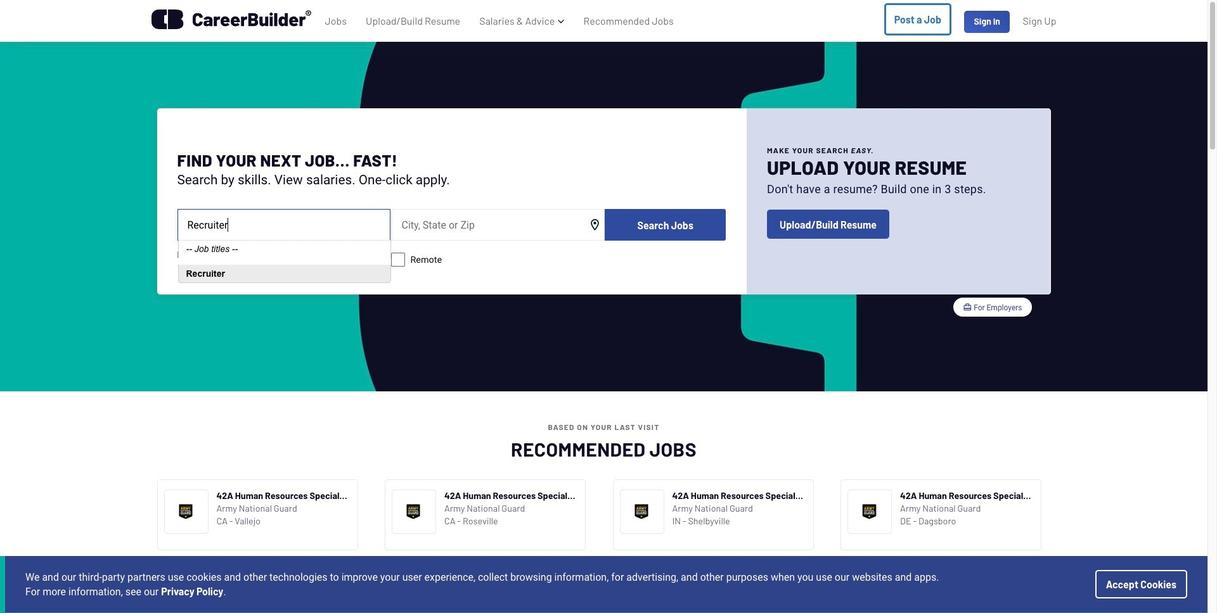 Task type: describe. For each thing, give the bounding box(es) containing it.
Job search location text field
[[392, 209, 605, 241]]

Job search keywords text field
[[177, 209, 391, 241]]



Task type: locate. For each thing, give the bounding box(es) containing it.
list box
[[178, 240, 392, 284]]

careerbuilder - we're building for you image
[[151, 10, 311, 29]]



Task type: vqa. For each thing, say whether or not it's contained in the screenshot.
job search keywords text field
yes



